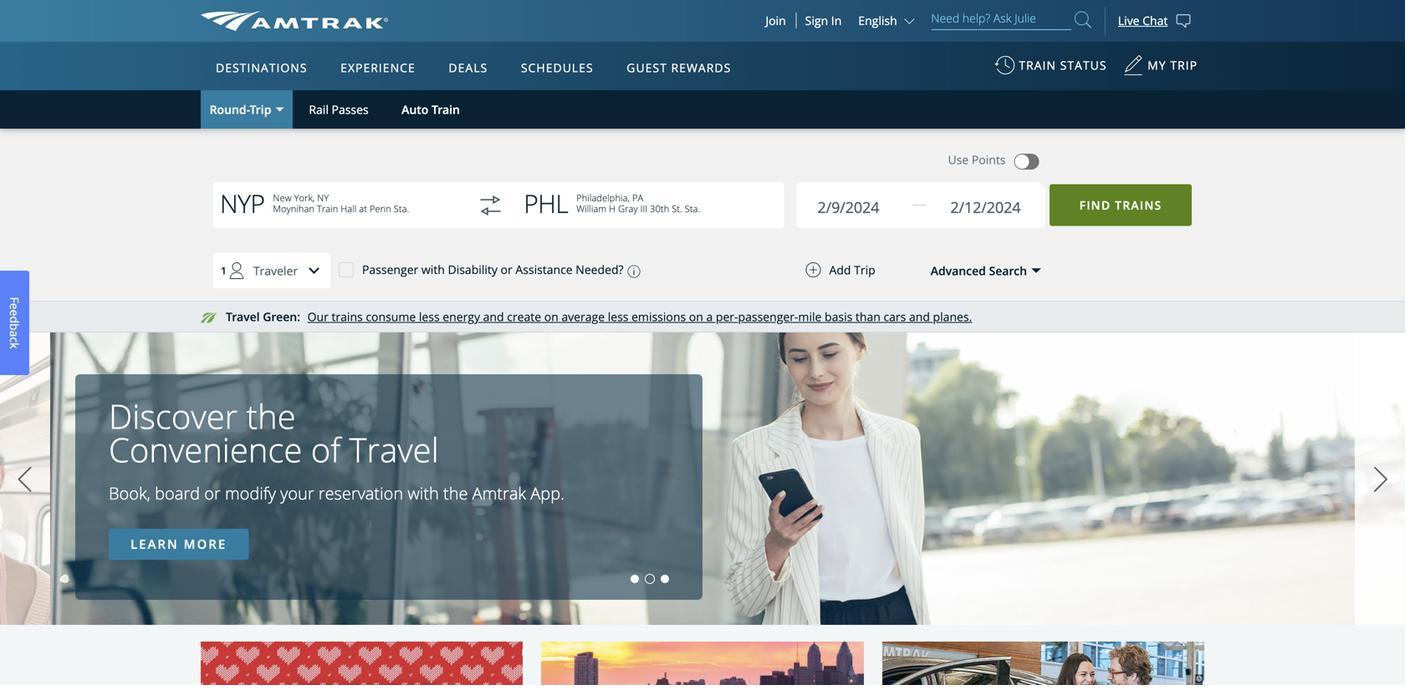 Task type: locate. For each thing, give the bounding box(es) containing it.
0 vertical spatial the
[[246, 393, 296, 439]]

train right auto
[[432, 101, 460, 117]]

application
[[263, 140, 664, 374]]

modify
[[225, 482, 276, 505]]

learn more
[[130, 536, 227, 553]]

guest
[[627, 60, 667, 76]]

on left per-
[[689, 309, 703, 325]]

0 vertical spatial a
[[706, 309, 713, 325]]

with right reservation
[[408, 482, 439, 505]]

average
[[561, 309, 605, 325]]

e
[[7, 303, 23, 310], [7, 310, 23, 317]]

or
[[501, 262, 512, 278], [204, 482, 221, 505]]

chat
[[1143, 13, 1168, 28]]

previous image
[[12, 459, 37, 501]]

0 vertical spatial or
[[501, 262, 512, 278]]

1 vertical spatial a
[[7, 331, 23, 337]]

2 sta. from the left
[[685, 203, 700, 215]]

1 vertical spatial the
[[443, 482, 468, 505]]

30th
[[650, 203, 669, 215]]

iii
[[640, 203, 647, 215]]

discover
[[109, 393, 238, 439]]

william
[[576, 203, 606, 215]]

round-trip
[[210, 101, 271, 117]]

trip right "add"
[[854, 262, 875, 278]]

planes.
[[933, 309, 972, 325]]

train
[[1019, 57, 1056, 73]]

0 horizontal spatial the
[[246, 393, 296, 439]]

banner
[[0, 0, 1405, 386]]

a inside button
[[7, 331, 23, 337]]

advanced
[[931, 263, 986, 279]]

create
[[507, 309, 541, 325]]

advanced search
[[931, 263, 1027, 279]]

1 horizontal spatial train
[[432, 101, 460, 117]]

open image
[[1031, 268, 1041, 274]]

the left amtrak
[[443, 482, 468, 505]]

1 horizontal spatial travel
[[349, 427, 439, 473]]

convenience
[[109, 427, 302, 473]]

0 horizontal spatial or
[[204, 482, 221, 505]]

switch departure and arrival stations. image
[[470, 186, 510, 226]]

less
[[419, 309, 440, 325], [608, 309, 628, 325]]

trip
[[1170, 57, 1198, 73]]

english
[[858, 13, 897, 28]]

our trains consume less energy and create on average less emissions on a per-passenger-mile basis than cars and planes. link
[[307, 309, 972, 325]]

0 vertical spatial trip
[[250, 101, 271, 117]]

1 vertical spatial train
[[317, 203, 338, 215]]

add trip
[[829, 262, 875, 278]]

our
[[307, 309, 329, 325]]

0 horizontal spatial on
[[544, 309, 558, 325]]

traveler
[[253, 263, 298, 279]]

than
[[855, 309, 881, 325]]

less right 'average'
[[608, 309, 628, 325]]

1 less from the left
[[419, 309, 440, 325]]

basis
[[825, 309, 852, 325]]

with left disability at the left top of the page
[[421, 262, 445, 278]]

1 horizontal spatial a
[[706, 309, 713, 325]]

search icon image
[[1075, 8, 1091, 31]]

sta. inside nyp new york, ny moynihan train hall at penn sta.
[[394, 203, 409, 215]]

at
[[359, 203, 367, 215]]

use
[[948, 152, 969, 168]]

1 on from the left
[[544, 309, 558, 325]]

energy
[[443, 309, 480, 325]]

passenger with disability or assistance needed?
[[362, 262, 624, 278]]

0 horizontal spatial train
[[317, 203, 338, 215]]

1 horizontal spatial less
[[608, 309, 628, 325]]

trip for round-trip
[[250, 101, 271, 117]]

add trip button
[[772, 254, 909, 286]]

0 horizontal spatial sta.
[[394, 203, 409, 215]]

or right board at the bottom
[[204, 482, 221, 505]]

or right disability at the left top of the page
[[501, 262, 512, 278]]

1 horizontal spatial the
[[443, 482, 468, 505]]

phl
[[524, 186, 568, 221]]

experience button
[[334, 44, 422, 91]]

experience
[[341, 60, 415, 76]]

live chat button
[[1105, 0, 1204, 42]]

the left of
[[246, 393, 296, 439]]

schedules link
[[514, 42, 600, 90]]

1 sta. from the left
[[394, 203, 409, 215]]

guest rewards
[[627, 60, 731, 76]]

ny
[[317, 192, 329, 204]]

gray
[[618, 203, 638, 215]]

find
[[1079, 197, 1111, 213]]

english button
[[858, 13, 919, 28]]

penn
[[370, 203, 391, 215]]

2 on from the left
[[689, 309, 703, 325]]

sta. right penn
[[394, 203, 409, 215]]

book, board or modify your reservation with the amtrak app.
[[109, 482, 564, 505]]

sta. for phl
[[685, 203, 700, 215]]

trip left select caret icon
[[250, 101, 271, 117]]

destinations button
[[209, 44, 314, 91]]

choose a slide to display tab list
[[0, 575, 672, 584]]

a left per-
[[706, 309, 713, 325]]

the
[[246, 393, 296, 439], [443, 482, 468, 505]]

trip
[[250, 101, 271, 117], [854, 262, 875, 278]]

train left hall
[[317, 203, 338, 215]]

0 horizontal spatial travel
[[226, 309, 260, 325]]

deals button
[[442, 44, 494, 91]]

1 horizontal spatial trip
[[854, 262, 875, 278]]

plus icon image
[[806, 263, 821, 278]]

e down f
[[7, 310, 23, 317]]

1 horizontal spatial on
[[689, 309, 703, 325]]

sta. inside phl philadelphia, pa william h gray iii 30th st. sta.
[[685, 203, 700, 215]]

york,
[[294, 192, 315, 204]]

nyp
[[220, 186, 265, 221]]

h
[[609, 203, 616, 215]]

train
[[432, 101, 460, 117], [317, 203, 338, 215]]

learn more link
[[109, 529, 249, 560]]

0 horizontal spatial trip
[[250, 101, 271, 117]]

on right create
[[544, 309, 558, 325]]

a up k
[[7, 331, 23, 337]]

sta. right st.
[[685, 203, 700, 215]]

1 vertical spatial travel
[[349, 427, 439, 473]]

sign
[[805, 13, 828, 28]]

f
[[7, 297, 23, 303]]

st.
[[672, 203, 682, 215]]

emissions
[[631, 309, 686, 325]]

and left create
[[483, 309, 504, 325]]

None field
[[813, 186, 929, 228], [930, 186, 1045, 228], [813, 186, 929, 228], [930, 186, 1045, 228]]

1 horizontal spatial sta.
[[685, 203, 700, 215]]

trip inside button
[[854, 262, 875, 278]]

0 vertical spatial travel
[[226, 309, 260, 325]]

f e e d b a c k
[[7, 297, 23, 349]]

passenger image
[[220, 254, 253, 288]]

1 horizontal spatial and
[[909, 309, 930, 325]]

0 horizontal spatial less
[[419, 309, 440, 325]]

1 and from the left
[[483, 309, 504, 325]]

travel
[[226, 309, 260, 325], [349, 427, 439, 473]]

less left energy in the top of the page
[[419, 309, 440, 325]]

0 horizontal spatial a
[[7, 331, 23, 337]]

1 vertical spatial trip
[[854, 262, 875, 278]]

0 horizontal spatial and
[[483, 309, 504, 325]]

find trains button
[[1050, 184, 1192, 226]]

e up d
[[7, 303, 23, 310]]

and right cars
[[909, 309, 930, 325]]

travel right "amtrak sustains leaf icon"
[[226, 309, 260, 325]]

2 less from the left
[[608, 309, 628, 325]]

train status
[[1019, 57, 1107, 73]]

travel up reservation
[[349, 427, 439, 473]]

a
[[706, 309, 713, 325], [7, 331, 23, 337]]

trip inside dropdown button
[[250, 101, 271, 117]]

click to add the number travelers and discount types image
[[298, 254, 331, 288]]



Task type: vqa. For each thing, say whether or not it's contained in the screenshot.
the bottommost with
yes



Task type: describe. For each thing, give the bounding box(es) containing it.
use points
[[948, 152, 1006, 168]]

traveler button
[[213, 253, 331, 289]]

next image
[[1368, 459, 1393, 501]]

the inside the discover the convenience of travel
[[246, 393, 296, 439]]

needed?
[[576, 262, 624, 278]]

1 vertical spatial with
[[408, 482, 439, 505]]

slide 1 tab
[[631, 575, 639, 584]]

consume
[[366, 309, 416, 325]]

add
[[829, 262, 851, 278]]

trains
[[332, 309, 363, 325]]

sta. for nyp
[[394, 203, 409, 215]]

trip for add trip
[[854, 262, 875, 278]]

2 and from the left
[[909, 309, 930, 325]]

2 e from the top
[[7, 310, 23, 317]]

auto train
[[402, 101, 460, 117]]

amtrak sustains leaf icon image
[[201, 313, 217, 324]]

reservation
[[318, 482, 403, 505]]

auto train link
[[385, 90, 477, 129]]

of
[[311, 427, 341, 473]]

train status link
[[995, 49, 1107, 90]]

b
[[7, 324, 23, 331]]

discover the convenience of travel
[[109, 393, 439, 473]]

1 vertical spatial or
[[204, 482, 221, 505]]

my trip button
[[1123, 49, 1198, 90]]

pa
[[632, 192, 643, 204]]

k
[[7, 343, 23, 349]]

deals
[[449, 60, 488, 76]]

live chat
[[1118, 13, 1168, 28]]

passes
[[332, 102, 369, 118]]

new
[[273, 192, 292, 204]]

0 vertical spatial with
[[421, 262, 445, 278]]

status
[[1060, 57, 1107, 73]]

in
[[831, 13, 842, 28]]

f e e d b a c k button
[[0, 271, 29, 376]]

search
[[989, 263, 1027, 279]]

disability
[[448, 262, 498, 278]]

auto
[[402, 101, 428, 117]]

0 vertical spatial train
[[432, 101, 460, 117]]

assistance
[[515, 262, 573, 278]]

more information about accessible travel requests. image
[[624, 265, 640, 278]]

moynihan
[[273, 203, 314, 215]]

join button
[[755, 13, 797, 28]]

per-
[[716, 309, 738, 325]]

cars
[[884, 309, 906, 325]]

book,
[[109, 482, 150, 505]]

guest rewards button
[[620, 44, 738, 91]]

slide 2 tab
[[646, 575, 654, 584]]

amtrak image
[[201, 11, 388, 31]]

passenger
[[362, 262, 418, 278]]

train inside nyp new york, ny moynihan train hall at penn sta.
[[317, 203, 338, 215]]

travel green: our trains consume less energy and create on average less emissions on a per-passenger-mile basis than cars and planes.
[[226, 309, 972, 325]]

regions map image
[[263, 140, 664, 374]]

banner containing join
[[0, 0, 1405, 386]]

live
[[1118, 13, 1140, 28]]

my trip
[[1148, 57, 1198, 73]]

1 e from the top
[[7, 303, 23, 310]]

rail
[[309, 102, 329, 118]]

slide 3 tab
[[661, 575, 669, 584]]

board
[[155, 482, 200, 505]]

more
[[184, 536, 227, 553]]

hall
[[341, 203, 357, 215]]

points
[[972, 152, 1006, 168]]

sign in
[[805, 13, 842, 28]]

round-
[[210, 101, 250, 117]]

application inside banner
[[263, 140, 664, 374]]

1 horizontal spatial or
[[501, 262, 512, 278]]

round-trip button
[[201, 90, 293, 129]]

Passenger with Disability or Assistance Needed? checkbox
[[339, 262, 354, 277]]

sign in button
[[805, 13, 842, 28]]

nyp new york, ny moynihan train hall at penn sta.
[[220, 186, 409, 221]]

select caret image
[[275, 107, 284, 112]]

learn
[[130, 536, 179, 553]]

passenger-
[[738, 309, 798, 325]]

find trains
[[1079, 197, 1162, 213]]

my
[[1148, 57, 1166, 73]]

mile
[[798, 309, 822, 325]]

amtrak
[[472, 482, 526, 505]]

destinations
[[216, 60, 307, 76]]

Please enter your search item search field
[[931, 8, 1071, 30]]

trains
[[1115, 197, 1162, 213]]

rewards
[[671, 60, 731, 76]]

advanced search button
[[896, 254, 1042, 288]]

schedules
[[521, 60, 593, 76]]

c
[[7, 337, 23, 343]]

green:
[[263, 309, 300, 325]]

travel inside the discover the convenience of travel
[[349, 427, 439, 473]]

d
[[7, 317, 23, 324]]

your
[[280, 482, 314, 505]]

app.
[[530, 482, 564, 505]]



